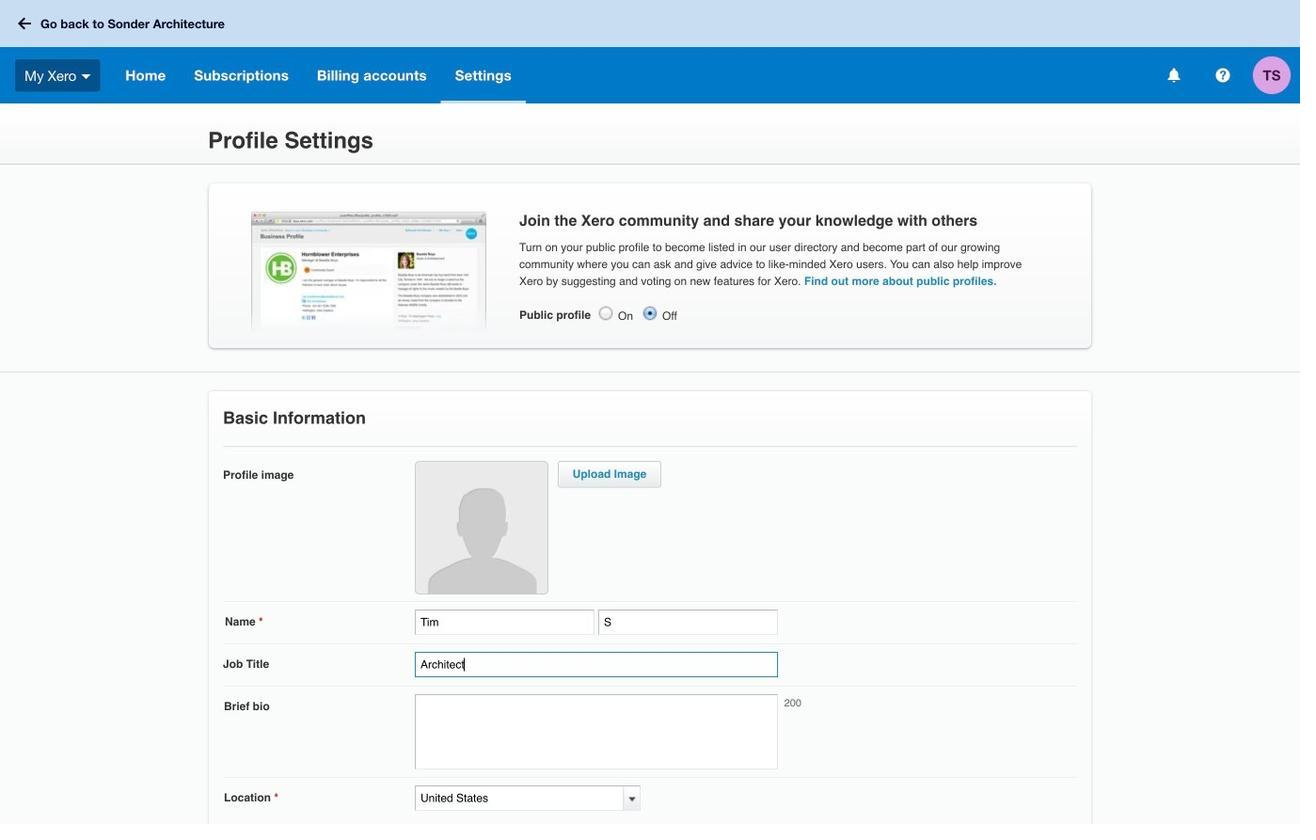 Task type: locate. For each thing, give the bounding box(es) containing it.
None text field
[[415, 694, 778, 770]]

None button
[[597, 305, 614, 322], [642, 305, 659, 322], [597, 305, 614, 322], [642, 305, 659, 322]]

banner
[[0, 0, 1300, 103]]

None text field
[[415, 652, 778, 677], [415, 786, 624, 811], [415, 652, 778, 677], [415, 786, 624, 811]]

svg image
[[1216, 68, 1230, 82]]

svg image
[[18, 17, 31, 30], [1168, 68, 1180, 82], [81, 74, 91, 79]]



Task type: vqa. For each thing, say whether or not it's contained in the screenshot.
First text box
yes



Task type: describe. For each thing, give the bounding box(es) containing it.
0 horizontal spatial svg image
[[18, 17, 31, 30]]

1 horizontal spatial svg image
[[81, 74, 91, 79]]

2 horizontal spatial svg image
[[1168, 68, 1180, 82]]

First text field
[[415, 610, 595, 635]]

Last text field
[[598, 610, 778, 635]]



